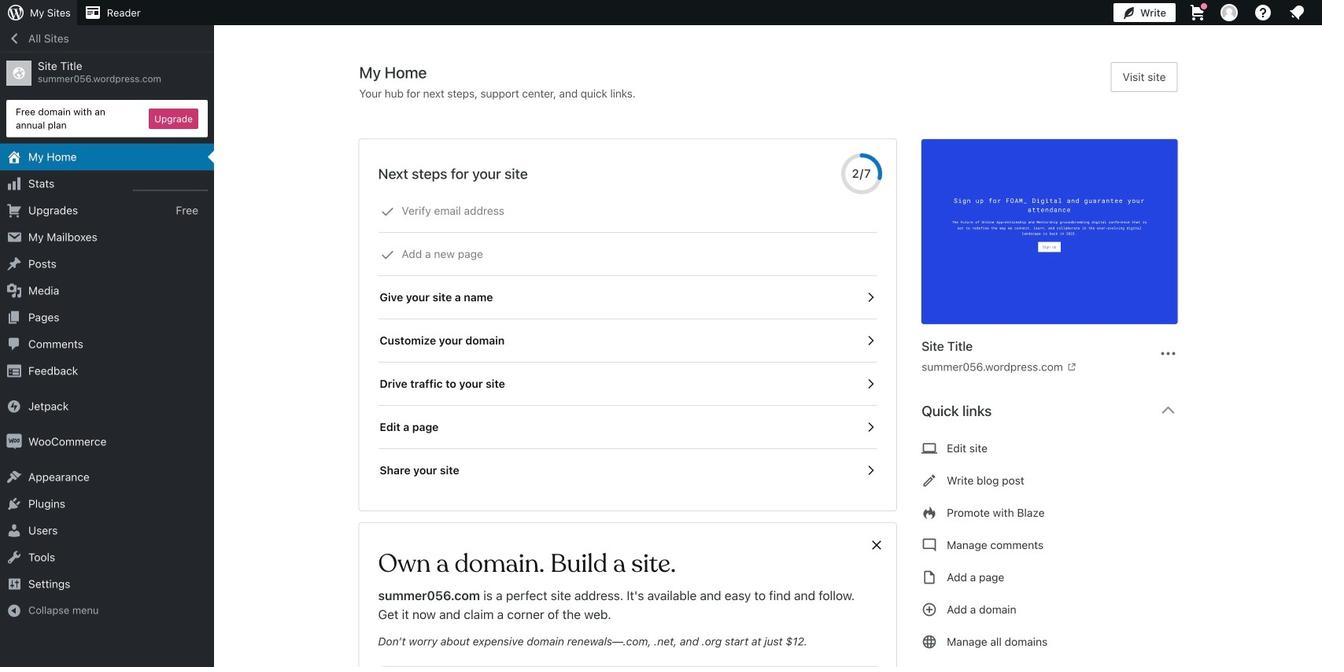 Task type: describe. For each thing, give the bounding box(es) containing it.
more options for site site title image
[[1159, 344, 1178, 363]]

4 task enabled image from the top
[[863, 464, 878, 478]]

laptop image
[[922, 439, 937, 458]]

task enabled image
[[863, 420, 878, 434]]

2 img image from the top
[[6, 434, 22, 450]]

2 task enabled image from the top
[[863, 334, 878, 348]]

highest hourly views 0 image
[[133, 181, 208, 191]]

edit image
[[922, 471, 937, 490]]

3 list item from the top
[[1315, 228, 1322, 286]]

dismiss domain name promotion image
[[870, 536, 884, 555]]

task complete image
[[380, 248, 395, 262]]

my shopping cart image
[[1188, 3, 1207, 22]]

manage your notifications image
[[1287, 3, 1306, 22]]

1 list item from the top
[[1315, 80, 1322, 154]]



Task type: locate. For each thing, give the bounding box(es) containing it.
img image
[[6, 399, 22, 414], [6, 434, 22, 450]]

my profile image
[[1221, 4, 1238, 21]]

1 vertical spatial img image
[[6, 434, 22, 450]]

list item
[[1315, 80, 1322, 154], [1315, 154, 1322, 228], [1315, 228, 1322, 286]]

insert_drive_file image
[[922, 568, 937, 587]]

main content
[[359, 62, 1190, 667]]

task enabled image
[[863, 290, 878, 305], [863, 334, 878, 348], [863, 377, 878, 391], [863, 464, 878, 478]]

mode_comment image
[[922, 536, 937, 555]]

1 img image from the top
[[6, 399, 22, 414]]

2 list item from the top
[[1315, 154, 1322, 228]]

launchpad checklist element
[[378, 190, 878, 492]]

0 vertical spatial img image
[[6, 399, 22, 414]]

3 task enabled image from the top
[[863, 377, 878, 391]]

1 task enabled image from the top
[[863, 290, 878, 305]]

help image
[[1254, 3, 1272, 22]]

progress bar
[[841, 153, 882, 194]]



Task type: vqa. For each thing, say whether or not it's contained in the screenshot.
lock 'Image'
no



